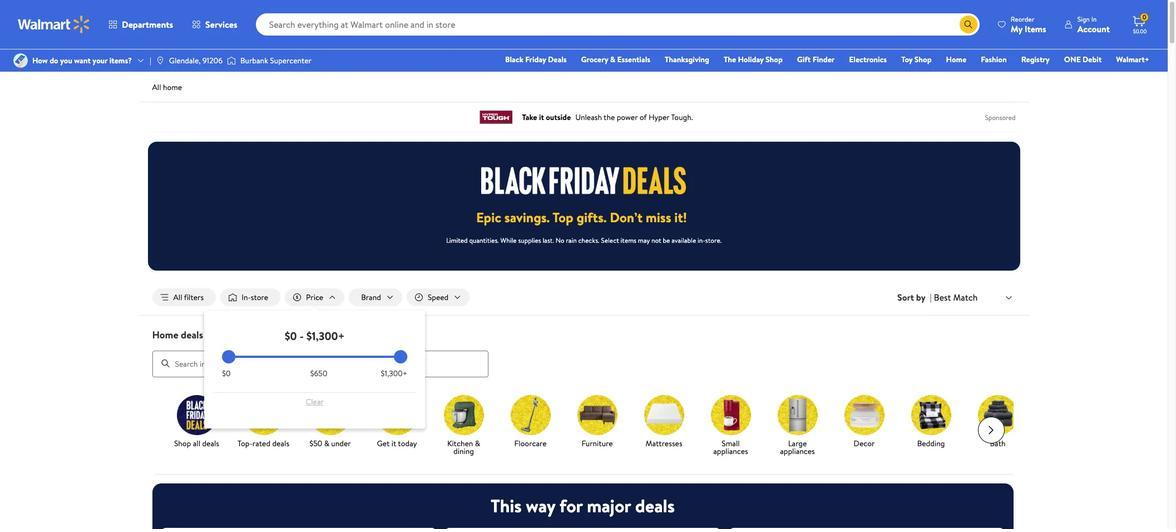 Task type: describe. For each thing, give the bounding box(es) containing it.
registry
[[1021, 54, 1050, 65]]

gifts.
[[577, 208, 607, 227]]

it
[[391, 438, 396, 449]]

1 horizontal spatial shop
[[766, 54, 783, 65]]

this way for major deals
[[491, 494, 675, 518]]

price
[[306, 292, 323, 303]]

top-rated deals link
[[235, 395, 292, 450]]

items
[[621, 236, 636, 245]]

filters
[[184, 292, 204, 303]]

limited quantities. while supplies last. no rain checks. select items may not be available in-store.
[[446, 236, 722, 245]]

in-store
[[242, 292, 268, 303]]

decor
[[854, 438, 875, 449]]

today
[[398, 438, 417, 449]]

best match button
[[932, 290, 1016, 305]]

bedding
[[917, 438, 945, 449]]

furniture
[[582, 438, 613, 449]]

 image for glendale, 91206
[[156, 56, 165, 65]]

you
[[60, 55, 72, 66]]

in-
[[242, 292, 251, 303]]

deals right "rated"
[[272, 438, 289, 449]]

essentials
[[617, 54, 650, 65]]

Search in Home deals search field
[[152, 351, 488, 378]]

shop inside "link"
[[174, 438, 191, 449]]

get it today link
[[368, 395, 426, 450]]

sort
[[897, 292, 914, 304]]

items
[[1025, 23, 1046, 35]]

clear
[[306, 397, 324, 408]]

search icon image
[[964, 20, 973, 29]]

way
[[526, 494, 555, 518]]

don't
[[610, 208, 643, 227]]

electronics link
[[844, 53, 892, 66]]

glendale, 91206
[[169, 55, 223, 66]]

departments button
[[99, 11, 183, 38]]

major
[[587, 494, 631, 518]]

in-
[[698, 236, 705, 245]]

 image for how do you want your items?
[[13, 53, 28, 68]]

toy
[[901, 54, 913, 65]]

walmart black friday deals for days image
[[482, 167, 686, 195]]

top-
[[238, 438, 253, 449]]

sign in account
[[1078, 14, 1110, 35]]

want
[[74, 55, 91, 66]]

small appliances link
[[702, 395, 760, 458]]

deals inside search box
[[181, 328, 203, 342]]

gift finder link
[[792, 53, 840, 66]]

all
[[193, 438, 200, 449]]

services button
[[183, 11, 247, 38]]

deals right major
[[635, 494, 675, 518]]

rain
[[566, 236, 577, 245]]

appliances for large
[[780, 446, 815, 457]]

next slide for chipmodulewithimages list image
[[978, 417, 1005, 444]]

$1300 range field
[[222, 356, 407, 358]]

debit
[[1083, 54, 1102, 65]]

& for under
[[324, 438, 329, 449]]

small appliances image
[[711, 395, 751, 435]]

burbank supercenter
[[240, 55, 312, 66]]

store.
[[705, 236, 722, 245]]

epic savings. top gifts. don't miss it!
[[476, 208, 687, 227]]

black friday deals link
[[500, 53, 572, 66]]

rated
[[252, 438, 270, 449]]

toy shop
[[901, 54, 932, 65]]

$50 & under
[[310, 438, 351, 449]]

under
[[331, 438, 351, 449]]

floorcare image
[[510, 395, 551, 435]]

for
[[560, 494, 583, 518]]

walmart+
[[1116, 54, 1149, 65]]

$50 & under image
[[310, 395, 350, 435]]

shop all deals image
[[177, 395, 217, 435]]

1 horizontal spatial $1,300+
[[381, 368, 407, 379]]

all for all home
[[152, 82, 161, 93]]

$0 - $1,300+
[[285, 329, 345, 344]]

bath link
[[969, 395, 1027, 450]]

while
[[500, 236, 517, 245]]

$0 range field
[[222, 356, 407, 358]]

best match
[[934, 291, 978, 304]]

kitchen & dining image
[[444, 395, 484, 435]]

get
[[377, 438, 390, 449]]

Search search field
[[256, 13, 980, 36]]

it!
[[675, 208, 687, 227]]

grocery & essentials
[[581, 54, 650, 65]]

how
[[32, 55, 48, 66]]

may
[[638, 236, 650, 245]]

one debit link
[[1059, 53, 1107, 66]]

brand button
[[349, 289, 402, 307]]

home for home deals
[[152, 328, 178, 342]]

services
[[205, 18, 237, 31]]

fashion
[[981, 54, 1007, 65]]

decor image
[[844, 395, 884, 435]]

kitchen & dining link
[[435, 395, 493, 458]]

mattresses image
[[644, 395, 684, 435]]

$50
[[310, 438, 322, 449]]

friday
[[525, 54, 546, 65]]

walmart image
[[18, 16, 90, 33]]

top-rated deals image
[[243, 395, 283, 435]]

Walmart Site-Wide search field
[[256, 13, 980, 36]]

sort by |
[[897, 292, 932, 304]]

reorder
[[1011, 14, 1034, 24]]

items?
[[109, 55, 132, 66]]

savings.
[[505, 208, 550, 227]]

get it today image
[[377, 395, 417, 435]]

last.
[[543, 236, 554, 245]]

top
[[553, 208, 573, 227]]

| inside sort and filter section element
[[930, 292, 932, 304]]

91206
[[202, 55, 223, 66]]

large appliances
[[780, 438, 815, 457]]



Task type: locate. For each thing, give the bounding box(es) containing it.
kitchen
[[447, 438, 473, 449]]

shop
[[766, 54, 783, 65], [915, 54, 932, 65], [174, 438, 191, 449]]

1 horizontal spatial all
[[173, 292, 182, 303]]

home inside search box
[[152, 328, 178, 342]]

clear search field text image
[[946, 20, 955, 29]]

finder
[[813, 54, 835, 65]]

all filters button
[[152, 289, 216, 307]]

burbank
[[240, 55, 268, 66]]

supercenter
[[270, 55, 312, 66]]

one
[[1064, 54, 1081, 65]]

miss
[[646, 208, 671, 227]]

account
[[1078, 23, 1110, 35]]

1 horizontal spatial $0
[[285, 329, 297, 344]]

registry link
[[1016, 53, 1055, 66]]

& for dining
[[475, 438, 480, 449]]

 image
[[227, 55, 236, 66]]

deals
[[548, 54, 567, 65]]

$0 for $0
[[222, 368, 231, 379]]

$0 for $0 - $1,300+
[[285, 329, 297, 344]]

furniture image
[[577, 395, 617, 435]]

departments
[[122, 18, 173, 31]]

limited
[[446, 236, 468, 245]]

home up "search" icon
[[152, 328, 178, 342]]

all filters
[[173, 292, 204, 303]]

large appliances image
[[778, 395, 818, 435]]

small appliances
[[713, 438, 748, 457]]

clear button
[[222, 393, 407, 411]]

all inside 'button'
[[173, 292, 182, 303]]

1 horizontal spatial |
[[930, 292, 932, 304]]

no
[[556, 236, 564, 245]]

0 vertical spatial |
[[150, 55, 151, 66]]

& inside kitchen & dining
[[475, 438, 480, 449]]

sponsored
[[985, 113, 1016, 122]]

shop all deals
[[174, 438, 219, 449]]

walmart+ link
[[1111, 53, 1154, 66]]

1 horizontal spatial appliances
[[780, 446, 815, 457]]

0 vertical spatial $0
[[285, 329, 297, 344]]

2 horizontal spatial shop
[[915, 54, 932, 65]]

& right $50
[[324, 438, 329, 449]]

appliances inside 'large appliances' link
[[780, 446, 815, 457]]

1 vertical spatial |
[[930, 292, 932, 304]]

0 horizontal spatial home
[[152, 328, 178, 342]]

$1,300+
[[306, 329, 345, 344], [381, 368, 407, 379]]

0 vertical spatial all
[[152, 82, 161, 93]]

floorcare link
[[502, 395, 559, 450]]

appliances down small appliances image
[[713, 446, 748, 457]]

appliances for small
[[713, 446, 748, 457]]

1 horizontal spatial home
[[946, 54, 967, 65]]

the holiday shop
[[724, 54, 783, 65]]

| right items? on the left top of page
[[150, 55, 151, 66]]

all left filters
[[173, 292, 182, 303]]

 image left glendale,
[[156, 56, 165, 65]]

fashion link
[[976, 53, 1012, 66]]

kitchen & dining
[[447, 438, 480, 457]]

do
[[50, 55, 58, 66]]

bath image
[[978, 395, 1018, 435]]

shop left all
[[174, 438, 191, 449]]

toy shop link
[[896, 53, 937, 66]]

home for home
[[946, 54, 967, 65]]

your
[[93, 55, 108, 66]]

| right by
[[930, 292, 932, 304]]

1 vertical spatial home
[[152, 328, 178, 342]]

0 vertical spatial $1,300+
[[306, 329, 345, 344]]

mattresses
[[646, 438, 682, 449]]

be
[[663, 236, 670, 245]]

furniture link
[[568, 395, 626, 450]]

1 horizontal spatial  image
[[156, 56, 165, 65]]

how do you want your items?
[[32, 55, 132, 66]]

shop right holiday
[[766, 54, 783, 65]]

bath
[[990, 438, 1006, 449]]

large appliances link
[[769, 395, 826, 458]]

thanksgiving link
[[660, 53, 714, 66]]

large
[[788, 438, 807, 449]]

dining
[[453, 446, 474, 457]]

-
[[300, 329, 304, 344]]

0 horizontal spatial appliances
[[713, 446, 748, 457]]

search image
[[161, 360, 170, 368]]

appliances down the large appliances "image"
[[780, 446, 815, 457]]

0 horizontal spatial $0
[[222, 368, 231, 379]]

all home
[[152, 82, 182, 93]]

1 vertical spatial all
[[173, 292, 182, 303]]

speed
[[428, 292, 449, 303]]

by
[[916, 292, 926, 304]]

gift finder
[[797, 54, 835, 65]]

home
[[946, 54, 967, 65], [152, 328, 178, 342]]

 image left 'how'
[[13, 53, 28, 68]]

all left home
[[152, 82, 161, 93]]

epic
[[476, 208, 501, 227]]

0 horizontal spatial  image
[[13, 53, 28, 68]]

best
[[934, 291, 951, 304]]

the holiday shop link
[[719, 53, 788, 66]]

one debit
[[1064, 54, 1102, 65]]

bedding link
[[902, 395, 960, 450]]

sign
[[1078, 14, 1090, 24]]

quantities.
[[469, 236, 499, 245]]

home down clear search field text "icon"
[[946, 54, 967, 65]]

deals down filters
[[181, 328, 203, 342]]

appliances
[[713, 446, 748, 457], [780, 446, 815, 457]]

1 appliances from the left
[[713, 446, 748, 457]]

0 vertical spatial home
[[946, 54, 967, 65]]

supplies
[[518, 236, 541, 245]]

reorder my items
[[1011, 14, 1046, 35]]

gift
[[797, 54, 811, 65]]

deals inside "link"
[[202, 438, 219, 449]]

home
[[163, 82, 182, 93]]

2 appliances from the left
[[780, 446, 815, 457]]

floorcare
[[514, 438, 547, 449]]

& for essentials
[[610, 54, 615, 65]]

& right dining
[[475, 438, 480, 449]]

0 horizontal spatial all
[[152, 82, 161, 93]]

bedding image
[[911, 395, 951, 435]]

all
[[152, 82, 161, 93], [173, 292, 182, 303]]

 image
[[13, 53, 28, 68], [156, 56, 165, 65]]

appliances inside "small appliances" link
[[713, 446, 748, 457]]

top-rated deals
[[238, 438, 289, 449]]

0 horizontal spatial |
[[150, 55, 151, 66]]

in
[[1091, 14, 1097, 24]]

$650
[[310, 368, 327, 379]]

$1,300+ up get it today 'image'
[[381, 368, 407, 379]]

get it today
[[377, 438, 417, 449]]

$1,300+ up "$0" range field
[[306, 329, 345, 344]]

sort and filter section element
[[139, 280, 1029, 316]]

small
[[722, 438, 740, 449]]

in-store button
[[220, 289, 280, 307]]

deals right all
[[202, 438, 219, 449]]

0 horizontal spatial &
[[324, 438, 329, 449]]

0 horizontal spatial shop
[[174, 438, 191, 449]]

0 horizontal spatial $1,300+
[[306, 329, 345, 344]]

Home deals search field
[[139, 328, 1029, 378]]

1 vertical spatial $1,300+
[[381, 368, 407, 379]]

checks.
[[578, 236, 599, 245]]

& right grocery
[[610, 54, 615, 65]]

0
[[1142, 12, 1146, 22]]

2 horizontal spatial &
[[610, 54, 615, 65]]

the
[[724, 54, 736, 65]]

glendale,
[[169, 55, 201, 66]]

all for all filters
[[173, 292, 182, 303]]

price button
[[285, 289, 344, 307]]

black friday deals
[[505, 54, 567, 65]]

shop right toy
[[915, 54, 932, 65]]

$50 & under link
[[301, 395, 359, 450]]

1 horizontal spatial &
[[475, 438, 480, 449]]

this
[[491, 494, 522, 518]]

holiday
[[738, 54, 764, 65]]

shop all deals link
[[168, 395, 226, 450]]

1 vertical spatial $0
[[222, 368, 231, 379]]



Task type: vqa. For each thing, say whether or not it's contained in the screenshot.
$1,300+ to the left
yes



